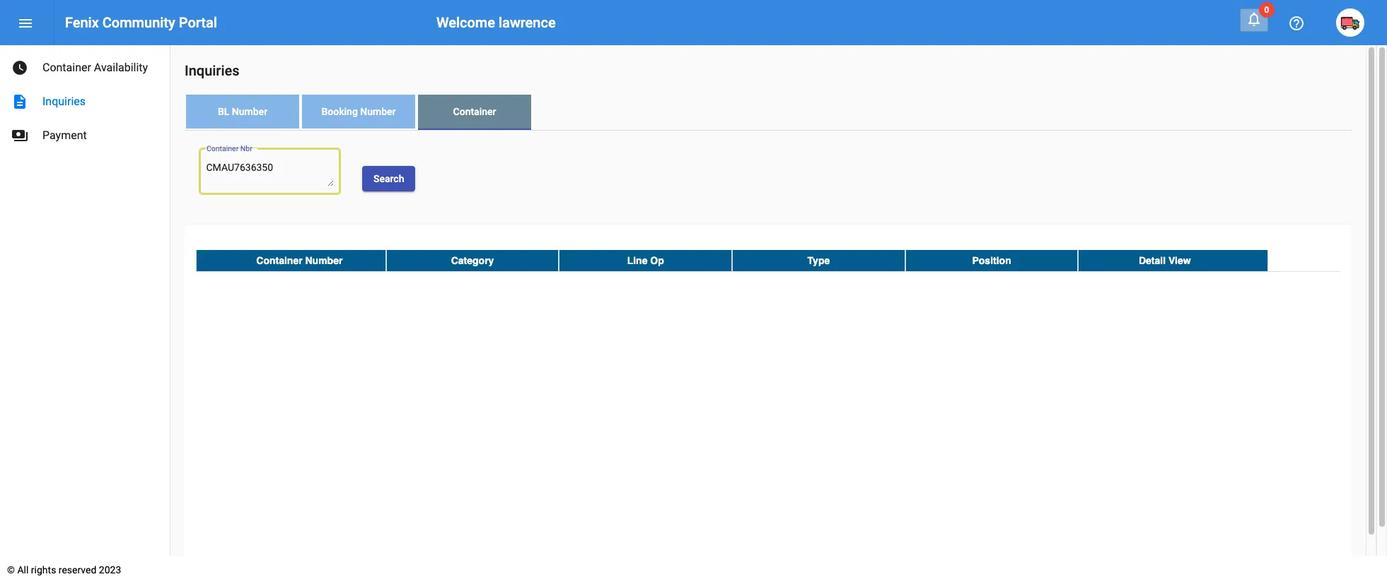 Task type: locate. For each thing, give the bounding box(es) containing it.
container for container availability
[[42, 61, 91, 74]]

0 vertical spatial container
[[42, 61, 91, 74]]

1 vertical spatial inquiries
[[42, 95, 86, 108]]

inquiries inside navigation
[[42, 95, 86, 108]]

container number column header
[[196, 250, 386, 271]]

booking
[[321, 106, 358, 117]]

welcome
[[436, 14, 495, 31]]

inquiries
[[185, 62, 239, 79], [42, 95, 86, 108]]

notifications_none
[[1246, 11, 1263, 28]]

no color image left "help_outline" 'popup button'
[[1246, 11, 1263, 28]]

0 vertical spatial inquiries
[[185, 62, 239, 79]]

detail view column header
[[1078, 250, 1268, 271]]

None text field
[[206, 161, 334, 186]]

no color image containing description
[[11, 93, 28, 110]]

2023
[[99, 565, 121, 576]]

position
[[972, 255, 1011, 267]]

number for bl number
[[232, 106, 267, 117]]

container for container
[[453, 106, 496, 117]]

inquiries up bl
[[185, 62, 239, 79]]

navigation
[[0, 45, 170, 153]]

category column header
[[386, 250, 559, 271]]

no color image containing notifications_none
[[1246, 11, 1263, 28]]

portal
[[179, 14, 217, 31]]

lawrence
[[499, 14, 556, 31]]

help_outline
[[1288, 15, 1305, 32]]

container inside navigation
[[42, 61, 91, 74]]

1 horizontal spatial container
[[256, 255, 302, 267]]

bl
[[218, 106, 229, 117]]

detail
[[1139, 255, 1166, 267]]

no color image up the description
[[11, 59, 28, 76]]

number for booking number
[[360, 106, 396, 117]]

position column header
[[905, 250, 1078, 271]]

no color image right the notifications_none popup button
[[1288, 15, 1305, 32]]

container
[[42, 61, 91, 74], [453, 106, 496, 117], [256, 255, 302, 267]]

no color image down watch_later
[[11, 93, 28, 110]]

2 horizontal spatial number
[[360, 106, 396, 117]]

no color image containing menu
[[17, 15, 34, 32]]

1 horizontal spatial number
[[305, 255, 343, 267]]

community
[[102, 14, 175, 31]]

welcome lawrence
[[436, 14, 556, 31]]

no color image down the description
[[11, 127, 28, 144]]

1 vertical spatial container
[[453, 106, 496, 117]]

view
[[1169, 255, 1191, 267]]

detail view
[[1139, 255, 1191, 267]]

container availability
[[42, 61, 148, 74]]

bl number
[[218, 106, 267, 117]]

container inside container number "column header"
[[256, 255, 302, 267]]

row
[[196, 250, 1340, 272]]

no color image up watch_later
[[17, 15, 34, 32]]

booking number
[[321, 106, 396, 117]]

bl number tab panel
[[185, 131, 1352, 585]]

0 horizontal spatial number
[[232, 106, 267, 117]]

2 vertical spatial container
[[256, 255, 302, 267]]

0 horizontal spatial inquiries
[[42, 95, 86, 108]]

0 horizontal spatial container
[[42, 61, 91, 74]]

2 horizontal spatial container
[[453, 106, 496, 117]]

line op
[[627, 255, 664, 267]]

number
[[232, 106, 267, 117], [360, 106, 396, 117], [305, 255, 343, 267]]

no color image
[[1246, 11, 1263, 28], [17, 15, 34, 32], [1288, 15, 1305, 32], [11, 59, 28, 76], [11, 93, 28, 110], [11, 127, 28, 144]]

type column header
[[732, 250, 905, 271]]

line op column header
[[559, 250, 732, 271]]

number inside "column header"
[[305, 255, 343, 267]]

fenix community portal
[[65, 14, 217, 31]]

inquiries up payment
[[42, 95, 86, 108]]

1 horizontal spatial inquiries
[[185, 62, 239, 79]]

no color image containing help_outline
[[1288, 15, 1305, 32]]



Task type: describe. For each thing, give the bounding box(es) containing it.
no color image inside menu button
[[17, 15, 34, 32]]

menu
[[17, 15, 34, 32]]

all
[[17, 565, 29, 576]]

search button
[[362, 166, 416, 192]]

watch_later
[[11, 59, 28, 76]]

fenix
[[65, 14, 99, 31]]

notifications_none button
[[1240, 8, 1268, 32]]

© all rights reserved 2023
[[7, 565, 121, 576]]

navigation containing watch_later
[[0, 45, 170, 153]]

©
[[7, 565, 15, 576]]

no color image containing watch_later
[[11, 59, 28, 76]]

help_outline button
[[1282, 8, 1311, 37]]

payment
[[42, 129, 87, 142]]

booking number tab panel
[[185, 131, 1352, 585]]

no color image containing payments
[[11, 127, 28, 144]]

description
[[11, 93, 28, 110]]

row containing container number
[[196, 250, 1340, 272]]

line
[[627, 255, 648, 267]]

container for container number
[[256, 255, 302, 267]]

no color image inside "help_outline" 'popup button'
[[1288, 15, 1305, 32]]

container number
[[256, 255, 343, 267]]

category
[[451, 255, 494, 267]]

reserved
[[59, 565, 96, 576]]

no color image inside the notifications_none popup button
[[1246, 11, 1263, 28]]

availability
[[94, 61, 148, 74]]

menu button
[[11, 8, 40, 37]]

search
[[373, 173, 404, 184]]

op
[[650, 255, 664, 267]]

rights
[[31, 565, 56, 576]]

payments
[[11, 127, 28, 144]]

number for container number
[[305, 255, 343, 267]]

type
[[808, 255, 830, 267]]



Task type: vqa. For each thing, say whether or not it's contained in the screenshot.
the Line Op COLUMN HEADER
yes



